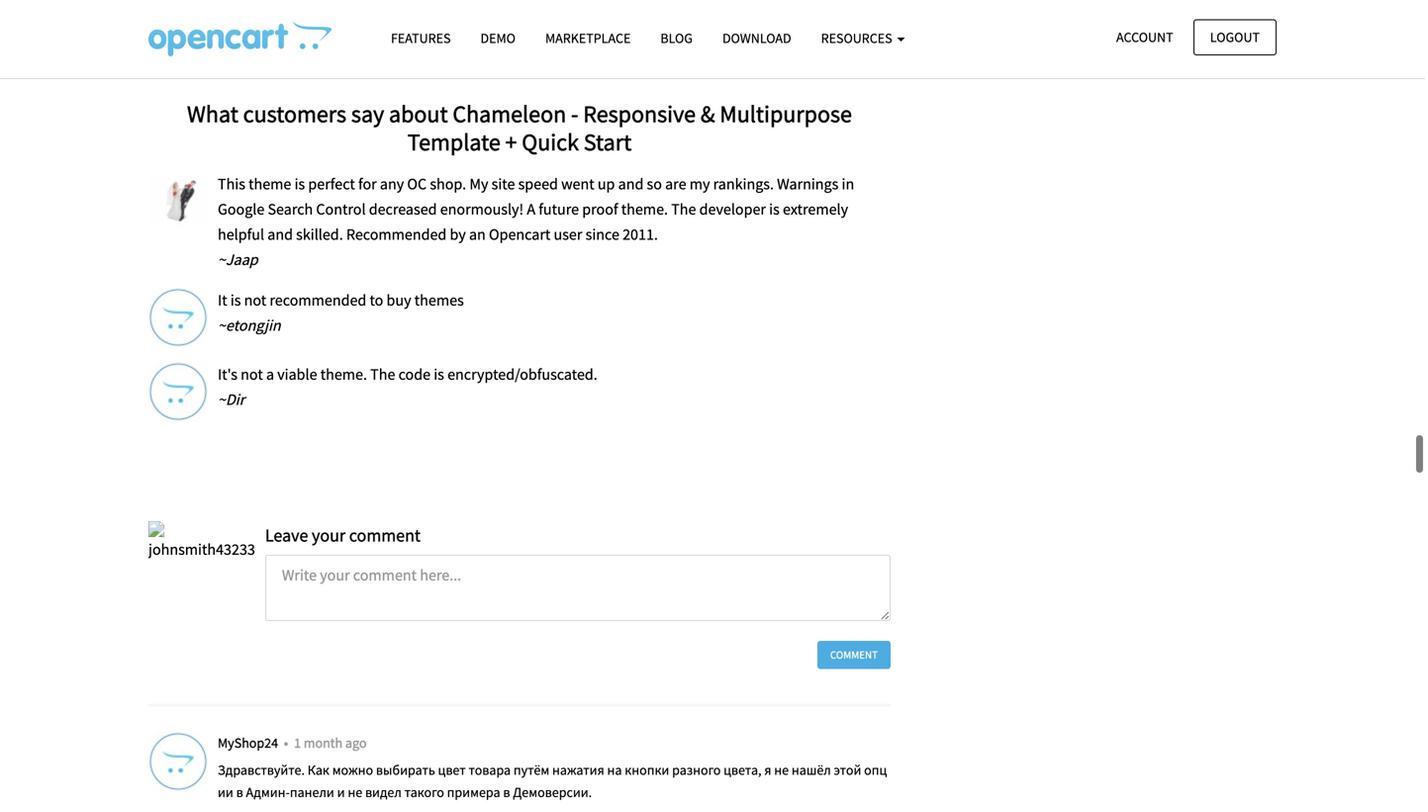 Task type: describe. For each thing, give the bounding box(es) containing it.
oc
[[407, 174, 427, 194]]

viable
[[277, 365, 317, 384]]

кнопки
[[625, 762, 670, 780]]

demo
[[481, 29, 516, 47]]

download
[[723, 29, 792, 47]]

товара
[[469, 762, 511, 780]]

any
[[380, 174, 404, 194]]

marketplace
[[546, 29, 631, 47]]

johnsmith43233 image
[[149, 522, 255, 563]]

1 horizontal spatial не
[[775, 762, 789, 780]]

resources link
[[807, 21, 920, 56]]

not inside 'it's not a viable theme. the code is encrypted/obfuscated. ~dir'
[[241, 365, 263, 384]]

user
[[554, 225, 583, 245]]

since
[[586, 225, 620, 245]]

logout
[[1211, 28, 1260, 46]]

code
[[399, 365, 431, 384]]

dir image
[[149, 362, 208, 422]]

are
[[665, 174, 687, 194]]

0 vertical spatial and
[[618, 174, 644, 194]]

shop.
[[430, 174, 466, 194]]

Leave your comment text field
[[265, 555, 891, 622]]

opencart
[[489, 225, 551, 245]]

theme. inside 'it's not a viable theme. the code is encrypted/obfuscated. ~dir'
[[321, 365, 367, 384]]

видел
[[365, 784, 402, 802]]

an
[[469, 225, 486, 245]]

my
[[470, 174, 489, 194]]

quick
[[522, 127, 579, 157]]

1
[[294, 735, 301, 753]]

recommended
[[346, 225, 447, 245]]

~jaap
[[218, 250, 258, 270]]

control
[[316, 199, 366, 219]]

enormously!
[[440, 199, 524, 219]]

myshop24
[[218, 735, 281, 753]]

themes
[[415, 290, 464, 310]]

speed
[[518, 174, 558, 194]]

proof
[[582, 199, 618, 219]]

blog
[[661, 29, 693, 47]]

здравствуйте. как можно выбирать цвет товара путём нажатия на кнопки разного цвета, я не нашёл этой опц ии в админ-панели и не видел такого примера в демоверсии.
[[218, 762, 887, 802]]

it's not a viable theme. the code is encrypted/obfuscated. ~dir
[[218, 365, 598, 410]]

multipurpose
[[720, 99, 852, 129]]

выбирать
[[376, 762, 435, 780]]

theme. inside this theme is perfect for any oc shop. my site speed went up and so are my rankings. warnings in google search control decreased enormously! a future proof theme. the developer is extremely helpful and skilled. recommended by an opencart user since 2011. ~jaap
[[622, 199, 668, 219]]

the inside this theme is perfect for any oc shop. my site speed went up and so are my rankings. warnings in google search control decreased enormously! a future proof theme. the developer is extremely helpful and skilled. recommended by an opencart user since 2011. ~jaap
[[671, 199, 696, 219]]

so
[[647, 174, 662, 194]]

logout link
[[1194, 19, 1277, 55]]

extremely
[[783, 199, 849, 219]]

it
[[218, 290, 227, 310]]

опц
[[865, 762, 887, 780]]

etongjin image
[[149, 288, 208, 347]]

google
[[218, 199, 265, 219]]

resources
[[821, 29, 895, 47]]

site
[[492, 174, 515, 194]]

search
[[268, 199, 313, 219]]

я
[[765, 762, 772, 780]]

opencart - chameleon - responsive & multipurpose template + quick start image
[[149, 21, 332, 56]]

цвета,
[[724, 762, 762, 780]]

is inside it is not recommended to buy themes ~etongjin
[[231, 290, 241, 310]]

about
[[389, 99, 448, 129]]

как
[[308, 762, 330, 780]]

нажатия
[[552, 762, 605, 780]]

say
[[351, 99, 384, 129]]

perfect
[[308, 174, 355, 194]]

2011.
[[623, 225, 658, 245]]

warnings
[[777, 174, 839, 194]]

is inside 'it's not a viable theme. the code is encrypted/obfuscated. ~dir'
[[434, 365, 444, 384]]

+
[[505, 127, 517, 157]]

blog link
[[646, 21, 708, 56]]

-
[[571, 99, 579, 129]]

comment
[[831, 648, 878, 662]]



Task type: locate. For each thing, give the bounding box(es) containing it.
is right 'it'
[[231, 290, 241, 310]]

and
[[618, 174, 644, 194], [268, 225, 293, 245]]

~dir
[[218, 390, 245, 410]]

chameleon
[[453, 99, 567, 129]]

not left a
[[241, 365, 263, 384]]

and left so
[[618, 174, 644, 194]]

1 horizontal spatial в
[[503, 784, 510, 802]]

0 vertical spatial не
[[775, 762, 789, 780]]

0 horizontal spatial the
[[370, 365, 395, 384]]

comment button
[[818, 642, 891, 670]]

helpful
[[218, 225, 264, 245]]

the left code
[[370, 365, 395, 384]]

можно
[[332, 762, 373, 780]]

future
[[539, 199, 579, 219]]

in
[[842, 174, 855, 194]]

up
[[598, 174, 615, 194]]

панели
[[290, 784, 334, 802]]

account link
[[1100, 19, 1191, 55]]

0 horizontal spatial в
[[236, 784, 243, 802]]

1 month ago
[[294, 735, 367, 753]]

цвет
[[438, 762, 466, 780]]

for
[[358, 174, 377, 194]]

ago
[[345, 735, 367, 753]]

0 horizontal spatial and
[[268, 225, 293, 245]]

is down rankings.
[[769, 199, 780, 219]]

a
[[266, 365, 274, 384]]

is up search
[[295, 174, 305, 194]]

1 vertical spatial the
[[370, 365, 395, 384]]

the down are
[[671, 199, 696, 219]]

theme
[[249, 174, 291, 194]]

такого
[[405, 784, 444, 802]]

account
[[1117, 28, 1174, 46]]

a
[[527, 199, 536, 219]]

features
[[391, 29, 451, 47]]

template
[[408, 127, 501, 157]]

0 horizontal spatial theme.
[[321, 365, 367, 384]]

разного
[[672, 762, 721, 780]]

not
[[244, 290, 267, 310], [241, 365, 263, 384]]

is right code
[[434, 365, 444, 384]]

примера
[[447, 784, 501, 802]]

decreased
[[369, 199, 437, 219]]

этой
[[834, 762, 862, 780]]

1 horizontal spatial the
[[671, 199, 696, 219]]

0 horizontal spatial не
[[348, 784, 363, 802]]

leave
[[265, 525, 308, 547]]

to
[[370, 290, 384, 310]]

1 horizontal spatial and
[[618, 174, 644, 194]]

not up ~etongjin in the top of the page
[[244, 290, 267, 310]]

rankings.
[[713, 174, 774, 194]]

путём
[[514, 762, 550, 780]]

не right я
[[775, 762, 789, 780]]

and down search
[[268, 225, 293, 245]]

what
[[187, 99, 238, 129]]

здравствуйте.
[[218, 762, 305, 780]]

1 в from the left
[[236, 784, 243, 802]]

demo link
[[466, 21, 531, 56]]

на
[[607, 762, 622, 780]]

1 vertical spatial не
[[348, 784, 363, 802]]

download link
[[708, 21, 807, 56]]

features link
[[376, 21, 466, 56]]

1 horizontal spatial theme.
[[622, 199, 668, 219]]

this theme is perfect for any oc shop. my site speed went up and so are my rankings. warnings in google search control decreased enormously! a future proof theme. the developer is extremely helpful and skilled. recommended by an opencart user since 2011. ~jaap
[[218, 174, 855, 270]]

theme. up 2011.
[[622, 199, 668, 219]]

1 vertical spatial theme.
[[321, 365, 367, 384]]

by
[[450, 225, 466, 245]]

leave your comment
[[265, 525, 421, 547]]

&
[[701, 99, 715, 129]]

recommended
[[270, 290, 367, 310]]

my
[[690, 174, 710, 194]]

1 vertical spatial and
[[268, 225, 293, 245]]

the inside 'it's not a viable theme. the code is encrypted/obfuscated. ~dir'
[[370, 365, 395, 384]]

month
[[304, 735, 343, 753]]

админ-
[[246, 784, 290, 802]]

this
[[218, 174, 245, 194]]

не right и
[[348, 784, 363, 802]]

customers
[[243, 99, 347, 129]]

theme. right viable
[[321, 365, 367, 384]]

0 vertical spatial not
[[244, 290, 267, 310]]

демоверсии.
[[513, 784, 592, 802]]

jaap image
[[149, 172, 208, 231]]

marketplace link
[[531, 21, 646, 56]]

developer
[[700, 199, 766, 219]]

0 vertical spatial the
[[671, 199, 696, 219]]

went
[[562, 174, 595, 194]]

в right ии at left bottom
[[236, 784, 243, 802]]

start
[[584, 127, 632, 157]]

buy
[[387, 290, 411, 310]]

в down товара
[[503, 784, 510, 802]]

comment
[[349, 525, 421, 547]]

your
[[312, 525, 346, 547]]

myshop24 image
[[149, 733, 208, 792]]

what customers say about chameleon - responsive & multipurpose template + quick start
[[187, 99, 852, 157]]

~etongjin
[[218, 316, 281, 336]]

в
[[236, 784, 243, 802], [503, 784, 510, 802]]

нашёл
[[792, 762, 831, 780]]

not inside it is not recommended to buy themes ~etongjin
[[244, 290, 267, 310]]

1 vertical spatial not
[[241, 365, 263, 384]]

encrypted/obfuscated.
[[448, 365, 598, 384]]

0 vertical spatial theme.
[[622, 199, 668, 219]]

2 в from the left
[[503, 784, 510, 802]]

responsive
[[583, 99, 696, 129]]

ии
[[218, 784, 233, 802]]

и
[[337, 784, 345, 802]]



Task type: vqa. For each thing, say whether or not it's contained in the screenshot.
Language inside the Thai ไทย Language For Oc3.X Front End $20.00
no



